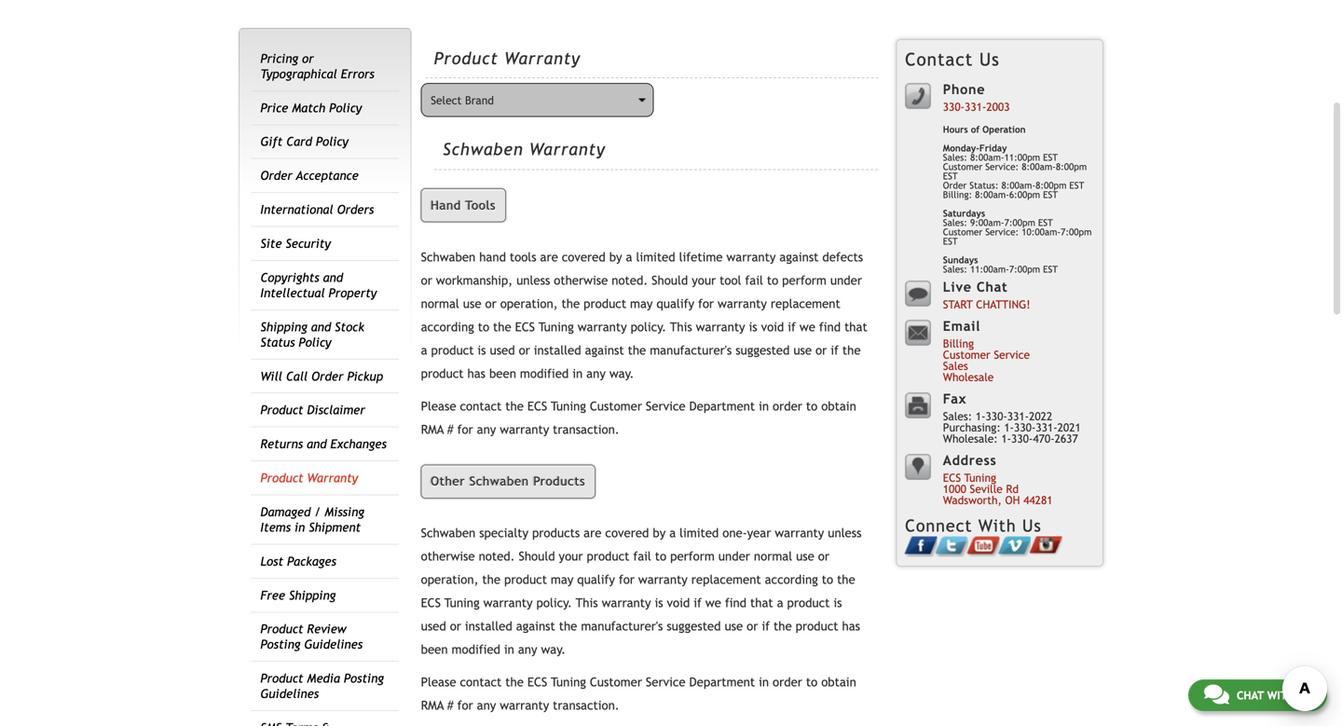 Task type: locate. For each thing, give the bounding box(es) containing it.
1 please from the top
[[421, 399, 456, 413]]

this down lifetime
[[670, 320, 692, 334]]

find
[[819, 320, 841, 334], [725, 596, 747, 610]]

schwaben down the other
[[421, 526, 476, 540]]

1 vertical spatial limited
[[680, 526, 719, 540]]

1 horizontal spatial that
[[845, 320, 868, 334]]

0 vertical spatial policy.
[[631, 320, 666, 334]]

and inside shipping and stock status policy
[[311, 320, 331, 334]]

1 horizontal spatial operation,
[[500, 296, 558, 311]]

limited inside the schwaben specialty products are covered by a limited one-year warranty unless otherwise noted. should your product fail to perform under normal use or operation, the product may qualify for warranty replacement according to the ecs tuning warranty policy. this warranty is void if we find that a product is used or installed against the manufacturer's suggested use or if the product has been modified in any way.
[[680, 526, 719, 540]]

1 horizontal spatial under
[[830, 273, 862, 288]]

1 horizontal spatial are
[[584, 526, 602, 540]]

8:00pm down 11:00pm
[[1036, 180, 1067, 191]]

are inside the schwaben specialty products are covered by a limited one-year warranty unless otherwise noted. should your product fail to perform under normal use or operation, the product may qualify for warranty replacement according to the ecs tuning warranty policy. this warranty is void if we find that a product is used or installed against the manufacturer's suggested use or if the product has been modified in any way.
[[584, 526, 602, 540]]

product down returns at the bottom of page
[[260, 471, 303, 485]]

0 vertical spatial warranty
[[504, 49, 581, 68]]

installed
[[534, 343, 581, 357], [465, 619, 512, 634]]

order right call
[[311, 369, 343, 383]]

guidelines down review
[[304, 637, 363, 652]]

fail inside the schwaben specialty products are covered by a limited one-year warranty unless otherwise noted. should your product fail to perform under normal use or operation, the product may qualify for warranty replacement according to the ecs tuning warranty policy. this warranty is void if we find that a product is used or installed against the manufacturer's suggested use or if the product has been modified in any way.
[[633, 549, 651, 564]]

chat down 11:00am-
[[977, 279, 1008, 295]]

0 vertical spatial service:
[[985, 161, 1019, 172]]

2 sales: from the top
[[943, 217, 968, 228]]

product inside product media posting guidelines
[[260, 671, 303, 686]]

may
[[630, 296, 653, 311], [551, 573, 574, 587]]

0 vertical spatial suggested
[[736, 343, 790, 357]]

ecs inside the schwaben specialty products are covered by a limited one-year warranty unless otherwise noted. should your product fail to perform under normal use or operation, the product may qualify for warranty replacement according to the ecs tuning warranty policy. this warranty is void if we find that a product is used or installed against the manufacturer's suggested use or if the product has been modified in any way.
[[421, 596, 441, 610]]

1 horizontal spatial fail
[[745, 273, 763, 288]]

0 vertical spatial policy
[[329, 100, 362, 115]]

other schwaben products
[[431, 474, 586, 489]]

has
[[467, 366, 486, 381], [842, 619, 860, 634]]

has inside the schwaben specialty products are covered by a limited one-year warranty unless otherwise noted. should your product fail to perform under normal use or operation, the product may qualify for warranty replacement according to the ecs tuning warranty policy. this warranty is void if we find that a product is used or installed against the manufacturer's suggested use or if the product has been modified in any way.
[[842, 619, 860, 634]]

posting down free
[[260, 637, 301, 652]]

1 horizontal spatial chat
[[1237, 689, 1264, 702]]

331- inside phone 330-331-2003
[[965, 100, 987, 113]]

your down products
[[559, 549, 583, 564]]

order acceptance link
[[260, 168, 359, 183]]

2 # from the top
[[447, 698, 454, 713]]

0 vertical spatial shipping
[[260, 320, 307, 334]]

normal down workmanship,
[[421, 296, 459, 311]]

hours of operation monday-friday sales: 8:00am-11:00pm est customer service: 8:00am-8:00pm est order status: 8:00am-8:00pm est billing: 8:00am-6:00pm est saturdays sales: 9:00am-7:00pm est customer service: 10:00am-7:00pm est sundays sales: 11:00am-7:00pm est
[[943, 124, 1092, 274]]

schwaben specialty products are covered by a limited one-year warranty unless otherwise noted. should your product fail to perform under normal use or operation, the product may qualify for warranty replacement according to the ecs tuning warranty policy. this warranty is void if we find that a product is used or installed against the manufacturer's suggested use or if the product has been modified in any way.
[[421, 526, 862, 657]]

by for product
[[653, 526, 666, 540]]

2 please from the top
[[421, 675, 456, 690]]

shipping
[[260, 320, 307, 334], [289, 588, 336, 602]]

1 horizontal spatial modified
[[520, 366, 569, 381]]

0 horizontal spatial been
[[421, 642, 448, 657]]

noted. inside the schwaben specialty products are covered by a limited one-year warranty unless otherwise noted. should your product fail to perform under normal use or operation, the product may qualify for warranty replacement according to the ecs tuning warranty policy. this warranty is void if we find that a product is used or installed against the manufacturer's suggested use or if the product has been modified in any way.
[[479, 549, 515, 564]]

should inside schwaben hand tools are covered by a limited lifetime warranty against defects or workmanship, unless otherwise noted. should your tool fail to perform under normal use or operation, the product may qualify for warranty replacement according to the ecs tuning warranty policy. this warranty is void if we find that a product is used or installed against the manufacturer's suggested use or if the product has been modified in any way.
[[652, 273, 688, 288]]

3 sales: from the top
[[943, 264, 968, 274]]

1 horizontal spatial has
[[842, 619, 860, 634]]

us inside 'link'
[[1298, 689, 1312, 702]]

1 vertical spatial normal
[[754, 549, 792, 564]]

0 vertical spatial 8:00pm
[[1056, 161, 1087, 172]]

#
[[447, 422, 454, 437], [447, 698, 454, 713]]

2 vertical spatial us
[[1298, 689, 1312, 702]]

policy for price match policy
[[329, 100, 362, 115]]

1- left 2022
[[1004, 421, 1014, 434]]

chat
[[977, 279, 1008, 295], [1237, 689, 1264, 702]]

1 vertical spatial find
[[725, 596, 747, 610]]

0 horizontal spatial we
[[705, 596, 721, 610]]

normal
[[421, 296, 459, 311], [754, 549, 792, 564]]

guidelines inside product review posting guidelines
[[304, 637, 363, 652]]

warranty
[[504, 49, 581, 68], [529, 139, 606, 159], [307, 471, 358, 485]]

under down defects
[[830, 273, 862, 288]]

installed inside schwaben hand tools are covered by a limited lifetime warranty against defects or workmanship, unless otherwise noted. should your tool fail to perform under normal use or operation, the product may qualify for warranty replacement according to the ecs tuning warranty policy. this warranty is void if we find that a product is used or installed against the manufacturer's suggested use or if the product has been modified in any way.
[[534, 343, 581, 357]]

installed inside the schwaben specialty products are covered by a limited one-year warranty unless otherwise noted. should your product fail to perform under normal use or operation, the product may qualify for warranty replacement according to the ecs tuning warranty policy. this warranty is void if we find that a product is used or installed against the manufacturer's suggested use or if the product has been modified in any way.
[[465, 619, 512, 634]]

limited inside schwaben hand tools are covered by a limited lifetime warranty against defects or workmanship, unless otherwise noted. should your tool fail to perform under normal use or operation, the product may qualify for warranty replacement according to the ecs tuning warranty policy. this warranty is void if we find that a product is used or installed against the manufacturer's suggested use or if the product has been modified in any way.
[[636, 250, 675, 264]]

0 vertical spatial limited
[[636, 250, 675, 264]]

covered inside schwaben hand tools are covered by a limited lifetime warranty against defects or workmanship, unless otherwise noted. should your tool fail to perform under normal use or operation, the product may qualify for warranty replacement according to the ecs tuning warranty policy. this warranty is void if we find that a product is used or installed against the manufacturer's suggested use or if the product has been modified in any way.
[[562, 250, 606, 264]]

0 horizontal spatial has
[[467, 366, 486, 381]]

price
[[260, 100, 288, 115]]

0 horizontal spatial 331-
[[965, 100, 987, 113]]

1 vertical spatial way.
[[541, 642, 566, 657]]

1 vertical spatial covered
[[605, 526, 649, 540]]

0 vertical spatial covered
[[562, 250, 606, 264]]

1 horizontal spatial by
[[653, 526, 666, 540]]

0 vertical spatial find
[[819, 320, 841, 334]]

0 vertical spatial us
[[980, 49, 1000, 69]]

us down 44281
[[1022, 516, 1042, 535]]

0 vertical spatial by
[[609, 250, 622, 264]]

has inside schwaben hand tools are covered by a limited lifetime warranty against defects or workmanship, unless otherwise noted. should your tool fail to perform under normal use or operation, the product may qualify for warranty replacement according to the ecs tuning warranty policy. this warranty is void if we find that a product is used or installed against the manufacturer's suggested use or if the product has been modified in any way.
[[467, 366, 486, 381]]

and up 'property'
[[323, 270, 343, 285]]

4 sales: from the top
[[943, 410, 972, 423]]

your down lifetime
[[692, 273, 716, 288]]

damaged / missing items in shipment
[[260, 505, 364, 535]]

1 vertical spatial shipping
[[289, 588, 336, 602]]

0 vertical spatial unless
[[516, 273, 550, 288]]

8:00pm right 11:00pm
[[1056, 161, 1087, 172]]

1 vertical spatial against
[[585, 343, 624, 357]]

product disclaimer
[[260, 403, 365, 417]]

0 vertical spatial contact
[[460, 399, 502, 413]]

connect with us
[[905, 516, 1042, 535]]

that down defects
[[845, 320, 868, 334]]

1 vertical spatial may
[[551, 573, 574, 587]]

posting right media at the left bottom of page
[[344, 671, 384, 686]]

1 vertical spatial rma
[[421, 698, 444, 713]]

product for product review posting guidelines link
[[260, 622, 303, 636]]

1 horizontal spatial replacement
[[771, 296, 841, 311]]

0 horizontal spatial operation,
[[421, 573, 479, 587]]

0 vertical spatial according
[[421, 320, 474, 334]]

covered right products
[[605, 526, 649, 540]]

0 vertical spatial #
[[447, 422, 454, 437]]

1 horizontal spatial we
[[800, 320, 816, 334]]

1 vertical spatial perform
[[670, 549, 715, 564]]

rd
[[1006, 482, 1019, 495]]

find down defects
[[819, 320, 841, 334]]

product for 'product disclaimer' link
[[260, 403, 303, 417]]

used inside the schwaben specialty products are covered by a limited one-year warranty unless otherwise noted. should your product fail to perform under normal use or operation, the product may qualify for warranty replacement according to the ecs tuning warranty policy. this warranty is void if we find that a product is used or installed against the manufacturer's suggested use or if the product has been modified in any way.
[[421, 619, 446, 634]]

0 horizontal spatial installed
[[465, 619, 512, 634]]

order down gift
[[260, 168, 292, 183]]

posting for product review posting guidelines
[[260, 637, 301, 652]]

1 vertical spatial manufacturer's
[[581, 619, 663, 634]]

covered inside the schwaben specialty products are covered by a limited one-year warranty unless otherwise noted. should your product fail to perform under normal use or operation, the product may qualify for warranty replacement according to the ecs tuning warranty policy. this warranty is void if we find that a product is used or installed against the manufacturer's suggested use or if the product has been modified in any way.
[[605, 526, 649, 540]]

sales: down billing:
[[943, 217, 968, 228]]

billing:
[[943, 189, 972, 200]]

0 horizontal spatial qualify
[[577, 573, 615, 587]]

according down year
[[765, 573, 818, 587]]

should
[[652, 273, 688, 288], [519, 549, 555, 564]]

product review posting guidelines
[[260, 622, 363, 652]]

ecs
[[515, 320, 535, 334], [527, 399, 547, 413], [943, 471, 961, 484], [421, 596, 441, 610], [527, 675, 547, 690]]

will call order pickup link
[[260, 369, 383, 383]]

us up phone
[[980, 49, 1000, 69]]

1 vertical spatial this
[[576, 596, 598, 610]]

may inside the schwaben specialty products are covered by a limited one-year warranty unless otherwise noted. should your product fail to perform under normal use or operation, the product may qualify for warranty replacement according to the ecs tuning warranty policy. this warranty is void if we find that a product is used or installed against the manufacturer's suggested use or if the product has been modified in any way.
[[551, 573, 574, 587]]

chat left with
[[1237, 689, 1264, 702]]

1 rma from the top
[[421, 422, 444, 437]]

0 vertical spatial replacement
[[771, 296, 841, 311]]

should down products
[[519, 549, 555, 564]]

guidelines down media at the left bottom of page
[[260, 687, 319, 701]]

1 vertical spatial installed
[[465, 619, 512, 634]]

1 horizontal spatial posting
[[344, 671, 384, 686]]

defects
[[822, 250, 863, 264]]

suggested
[[736, 343, 790, 357], [667, 619, 721, 634]]

sales: inside fax sales: 1-330-331-2022 purchasing: 1-330-331-2021 wholesale: 1-330-470-2637
[[943, 410, 972, 423]]

posting inside product review posting guidelines
[[260, 637, 301, 652]]

qualify down products
[[577, 573, 615, 587]]

1 vertical spatial unless
[[828, 526, 862, 540]]

tuning inside address ecs tuning 1000 seville rd wadsworth, oh 44281
[[964, 471, 997, 484]]

330- down phone
[[943, 100, 965, 113]]

product inside product review posting guidelines
[[260, 622, 303, 636]]

is
[[749, 320, 757, 334], [478, 343, 486, 357], [655, 596, 663, 610], [834, 596, 842, 610]]

0 vertical spatial perform
[[782, 273, 827, 288]]

0 vertical spatial transaction.
[[553, 422, 620, 437]]

schwaben for specialty
[[421, 526, 476, 540]]

schwaben down brand
[[443, 139, 523, 159]]

that down year
[[750, 596, 773, 610]]

according down workmanship,
[[421, 320, 474, 334]]

330-331-2003 link
[[943, 100, 1010, 113]]

of
[[971, 124, 980, 135]]

security
[[286, 236, 331, 251]]

by left one-
[[653, 526, 666, 540]]

0 vertical spatial otherwise
[[554, 273, 608, 288]]

tuning
[[539, 320, 574, 334], [551, 399, 586, 413], [964, 471, 997, 484], [444, 596, 480, 610], [551, 675, 586, 690]]

1 vertical spatial under
[[718, 549, 750, 564]]

1 vertical spatial operation,
[[421, 573, 479, 587]]

policy down errors
[[329, 100, 362, 115]]

obtain
[[821, 399, 856, 413], [821, 675, 856, 690]]

service: down friday
[[985, 161, 1019, 172]]

2 transaction. from the top
[[553, 698, 620, 713]]

schwaben right the other
[[470, 474, 529, 489]]

hand tools
[[431, 198, 496, 212]]

0 horizontal spatial otherwise
[[421, 549, 475, 564]]

will call order pickup
[[260, 369, 383, 383]]

product up returns at the bottom of page
[[260, 403, 303, 417]]

policy right card
[[316, 134, 349, 149]]

used inside schwaben hand tools are covered by a limited lifetime warranty against defects or workmanship, unless otherwise noted. should your tool fail to perform under normal use or operation, the product may qualify for warranty replacement according to the ecs tuning warranty policy. this warranty is void if we find that a product is used or installed against the manufacturer's suggested use or if the product has been modified in any way.
[[490, 343, 515, 357]]

0 vertical spatial and
[[323, 270, 343, 285]]

by left lifetime
[[609, 250, 622, 264]]

replacement down defects
[[771, 296, 841, 311]]

order left the status:
[[943, 180, 967, 191]]

customer
[[943, 161, 983, 172], [943, 226, 983, 237], [943, 348, 991, 361], [590, 399, 642, 413], [590, 675, 642, 690]]

transaction.
[[553, 422, 620, 437], [553, 698, 620, 713]]

1 vertical spatial please contact the ecs tuning customer service department in order to obtain rma # for any warranty transaction.
[[421, 675, 856, 713]]

normal down year
[[754, 549, 792, 564]]

0 vertical spatial we
[[800, 320, 816, 334]]

8:00am- up "6:00pm"
[[1022, 161, 1056, 172]]

void
[[761, 320, 784, 334], [667, 596, 690, 610]]

sales: up live
[[943, 264, 968, 274]]

product warranty up brand
[[434, 49, 581, 68]]

used
[[490, 343, 515, 357], [421, 619, 446, 634]]

0 vertical spatial posting
[[260, 637, 301, 652]]

1 vertical spatial and
[[311, 320, 331, 334]]

order inside hours of operation monday-friday sales: 8:00am-11:00pm est customer service: 8:00am-8:00pm est order status: 8:00am-8:00pm est billing: 8:00am-6:00pm est saturdays sales: 9:00am-7:00pm est customer service: 10:00am-7:00pm est sundays sales: 11:00am-7:00pm est
[[943, 180, 967, 191]]

0 vertical spatial void
[[761, 320, 784, 334]]

this
[[670, 320, 692, 334], [576, 596, 598, 610]]

0 vertical spatial manufacturer's
[[650, 343, 732, 357]]

1 horizontal spatial noted.
[[612, 273, 648, 288]]

sales:
[[943, 152, 968, 163], [943, 217, 968, 228], [943, 264, 968, 274], [943, 410, 972, 423]]

to
[[767, 273, 778, 288], [478, 320, 489, 334], [806, 399, 818, 413], [655, 549, 667, 564], [822, 573, 833, 587], [806, 675, 818, 690]]

0 vertical spatial used
[[490, 343, 515, 357]]

shipping and stock status policy
[[260, 320, 364, 349]]

330- down 2022
[[1011, 432, 1033, 445]]

unless inside the schwaben specialty products are covered by a limited one-year warranty unless otherwise noted. should your product fail to perform under normal use or operation, the product may qualify for warranty replacement according to the ecs tuning warranty policy. this warranty is void if we find that a product is used or installed against the manufacturer's suggested use or if the product has been modified in any way.
[[828, 526, 862, 540]]

pickup
[[347, 369, 383, 383]]

sales: down fax
[[943, 410, 972, 423]]

this inside schwaben hand tools are covered by a limited lifetime warranty against defects or workmanship, unless otherwise noted. should your tool fail to perform under normal use or operation, the product may qualify for warranty replacement according to the ecs tuning warranty policy. this warranty is void if we find that a product is used or installed against the manufacturer's suggested use or if the product has been modified in any way.
[[670, 320, 692, 334]]

perform inside schwaben hand tools are covered by a limited lifetime warranty against defects or workmanship, unless otherwise noted. should your tool fail to perform under normal use or operation, the product may qualify for warranty replacement according to the ecs tuning warranty policy. this warranty is void if we find that a product is used or installed against the manufacturer's suggested use or if the product has been modified in any way.
[[782, 273, 827, 288]]

0 horizontal spatial unless
[[516, 273, 550, 288]]

or
[[302, 51, 314, 66], [421, 273, 432, 288], [485, 296, 497, 311], [519, 343, 530, 357], [816, 343, 827, 357], [818, 549, 830, 564], [450, 619, 461, 634], [747, 619, 758, 634]]

covered right tools
[[562, 250, 606, 264]]

us right with
[[1298, 689, 1312, 702]]

any inside the schwaben specialty products are covered by a limited one-year warranty unless otherwise noted. should your product fail to perform under normal use or operation, the product may qualify for warranty replacement according to the ecs tuning warranty policy. this warranty is void if we find that a product is used or installed against the manufacturer's suggested use or if the product has been modified in any way.
[[518, 642, 537, 657]]

in inside damaged / missing items in shipment
[[295, 520, 305, 535]]

1 vertical spatial replacement
[[691, 573, 761, 587]]

2 rma from the top
[[421, 698, 444, 713]]

8:00am- down 11:00pm
[[1002, 180, 1036, 191]]

8:00am- up 9:00am-
[[975, 189, 1009, 200]]

we inside schwaben hand tools are covered by a limited lifetime warranty against defects or workmanship, unless otherwise noted. should your tool fail to perform under normal use or operation, the product may qualify for warranty replacement according to the ecs tuning warranty policy. this warranty is void if we find that a product is used or installed against the manufacturer's suggested use or if the product has been modified in any way.
[[800, 320, 816, 334]]

1 vertical spatial by
[[653, 526, 666, 540]]

1 vertical spatial qualify
[[577, 573, 615, 587]]

1 vertical spatial contact
[[460, 675, 502, 690]]

and inside copyrights and intellectual property
[[323, 270, 343, 285]]

posting inside product media posting guidelines
[[344, 671, 384, 686]]

chat inside live chat start chatting!
[[977, 279, 1008, 295]]

product warranty up /
[[260, 471, 358, 485]]

1 vertical spatial transaction.
[[553, 698, 620, 713]]

1 horizontal spatial us
[[1022, 516, 1042, 535]]

1 vertical spatial modified
[[452, 642, 500, 657]]

0 horizontal spatial noted.
[[479, 549, 515, 564]]

0 vertical spatial should
[[652, 273, 688, 288]]

1 sales: from the top
[[943, 152, 968, 163]]

with
[[979, 516, 1017, 535]]

policy up will call order pickup
[[299, 335, 331, 349]]

tuning inside the schwaben specialty products are covered by a limited one-year warranty unless otherwise noted. should your product fail to perform under normal use or operation, the product may qualify for warranty replacement according to the ecs tuning warranty policy. this warranty is void if we find that a product is used or installed against the manufacturer's suggested use or if the product has been modified in any way.
[[444, 596, 480, 610]]

are inside schwaben hand tools are covered by a limited lifetime warranty against defects or workmanship, unless otherwise noted. should your tool fail to perform under normal use or operation, the product may qualify for warranty replacement according to the ecs tuning warranty policy. this warranty is void if we find that a product is used or installed against the manufacturer's suggested use or if the product has been modified in any way.
[[540, 250, 558, 264]]

1 horizontal spatial should
[[652, 273, 688, 288]]

product left media at the left bottom of page
[[260, 671, 303, 686]]

service:
[[985, 161, 1019, 172], [985, 226, 1019, 237]]

media
[[307, 671, 340, 686]]

void inside schwaben hand tools are covered by a limited lifetime warranty against defects or workmanship, unless otherwise noted. should your tool fail to perform under normal use or operation, the product may qualify for warranty replacement according to the ecs tuning warranty policy. this warranty is void if we find that a product is used or installed against the manufacturer's suggested use or if the product has been modified in any way.
[[761, 320, 784, 334]]

under inside the schwaben specialty products are covered by a limited one-year warranty unless otherwise noted. should your product fail to perform under normal use or operation, the product may qualify for warranty replacement according to the ecs tuning warranty policy. this warranty is void if we find that a product is used or installed against the manufacturer's suggested use or if the product has been modified in any way.
[[718, 549, 750, 564]]

1 vertical spatial suggested
[[667, 619, 721, 634]]

find inside the schwaben specialty products are covered by a limited one-year warranty unless otherwise noted. should your product fail to perform under normal use or operation, the product may qualify for warranty replacement according to the ecs tuning warranty policy. this warranty is void if we find that a product is used or installed against the manufacturer's suggested use or if the product has been modified in any way.
[[725, 596, 747, 610]]

purchasing:
[[943, 421, 1001, 434]]

us for connect
[[1022, 516, 1042, 535]]

against
[[780, 250, 819, 264], [585, 343, 624, 357], [516, 619, 555, 634]]

are right products
[[584, 526, 602, 540]]

330- up 'wholesale:'
[[986, 410, 1007, 423]]

way.
[[609, 366, 634, 381], [541, 642, 566, 657]]

by inside schwaben hand tools are covered by a limited lifetime warranty against defects or workmanship, unless otherwise noted. should your tool fail to perform under normal use or operation, the product may qualify for warranty replacement according to the ecs tuning warranty policy. this warranty is void if we find that a product is used or installed against the manufacturer's suggested use or if the product has been modified in any way.
[[609, 250, 622, 264]]

unless down tools
[[516, 273, 550, 288]]

and
[[323, 270, 343, 285], [311, 320, 331, 334], [307, 437, 327, 451]]

should inside the schwaben specialty products are covered by a limited one-year warranty unless otherwise noted. should your product fail to perform under normal use or operation, the product may qualify for warranty replacement according to the ecs tuning warranty policy. this warranty is void if we find that a product is used or installed against the manufacturer's suggested use or if the product has been modified in any way.
[[519, 549, 555, 564]]

product disclaimer link
[[260, 403, 365, 417]]

site security
[[260, 236, 331, 251]]

1-
[[976, 410, 986, 423], [1004, 421, 1014, 434], [1001, 432, 1011, 445]]

this down products
[[576, 596, 598, 610]]

should down lifetime
[[652, 273, 688, 288]]

policy for gift card policy
[[316, 134, 349, 149]]

for inside the schwaben specialty products are covered by a limited one-year warranty unless otherwise noted. should your product fail to perform under normal use or operation, the product may qualify for warranty replacement according to the ecs tuning warranty policy. this warranty is void if we find that a product is used or installed against the manufacturer's suggested use or if the product has been modified in any way.
[[619, 573, 635, 587]]

0 vertical spatial that
[[845, 320, 868, 334]]

in inside the schwaben specialty products are covered by a limited one-year warranty unless otherwise noted. should your product fail to perform under normal use or operation, the product may qualify for warranty replacement according to the ecs tuning warranty policy. this warranty is void if we find that a product is used or installed against the manufacturer's suggested use or if the product has been modified in any way.
[[504, 642, 514, 657]]

find down one-
[[725, 596, 747, 610]]

1 service: from the top
[[985, 161, 1019, 172]]

est
[[1043, 152, 1058, 163], [943, 171, 958, 181], [1070, 180, 1084, 191], [1043, 189, 1058, 200], [1038, 217, 1053, 228], [943, 236, 958, 246], [1043, 264, 1058, 274]]

schwaben inside the schwaben specialty products are covered by a limited one-year warranty unless otherwise noted. should your product fail to perform under normal use or operation, the product may qualify for warranty replacement according to the ecs tuning warranty policy. this warranty is void if we find that a product is used or installed against the manufacturer's suggested use or if the product has been modified in any way.
[[421, 526, 476, 540]]

limited
[[636, 250, 675, 264], [680, 526, 719, 540]]

limited left one-
[[680, 526, 719, 540]]

0 horizontal spatial order
[[260, 168, 292, 183]]

free shipping
[[260, 588, 336, 602]]

under down one-
[[718, 549, 750, 564]]

policy inside shipping and stock status policy
[[299, 335, 331, 349]]

covered for product
[[605, 526, 649, 540]]

products
[[534, 474, 586, 489]]

suggested inside the schwaben specialty products are covered by a limited one-year warranty unless otherwise noted. should your product fail to perform under normal use or operation, the product may qualify for warranty replacement according to the ecs tuning warranty policy. this warranty is void if we find that a product is used or installed against the manufacturer's suggested use or if the product has been modified in any way.
[[667, 619, 721, 634]]

are for products
[[584, 526, 602, 540]]

schwaben inside schwaben hand tools are covered by a limited lifetime warranty against defects or workmanship, unless otherwise noted. should your tool fail to perform under normal use or operation, the product may qualify for warranty replacement according to the ecs tuning warranty policy. this warranty is void if we find that a product is used or installed against the manufacturer's suggested use or if the product has been modified in any way.
[[421, 250, 476, 264]]

guidelines inside product media posting guidelines
[[260, 687, 319, 701]]

unless right year
[[828, 526, 862, 540]]

1 vertical spatial posting
[[344, 671, 384, 686]]

posting
[[260, 637, 301, 652], [344, 671, 384, 686]]

a
[[626, 250, 632, 264], [421, 343, 427, 357], [669, 526, 676, 540], [777, 596, 783, 610]]

schwaben up workmanship,
[[421, 250, 476, 264]]

1 vertical spatial department
[[689, 675, 755, 690]]

1 vertical spatial guidelines
[[260, 687, 319, 701]]

and left stock
[[311, 320, 331, 334]]

limited left lifetime
[[636, 250, 675, 264]]

by inside the schwaben specialty products are covered by a limited one-year warranty unless otherwise noted. should your product fail to perform under normal use or operation, the product may qualify for warranty replacement according to the ecs tuning warranty policy. this warranty is void if we find that a product is used or installed against the manufacturer's suggested use or if the product has been modified in any way.
[[653, 526, 666, 540]]

2 contact from the top
[[460, 675, 502, 690]]

live chat start chatting!
[[943, 279, 1031, 311]]

0 horizontal spatial policy.
[[536, 596, 572, 610]]

1- up 'wholesale:'
[[976, 410, 986, 423]]

0 horizontal spatial this
[[576, 596, 598, 610]]

are for tools
[[540, 250, 558, 264]]

live
[[943, 279, 972, 295]]

that inside schwaben hand tools are covered by a limited lifetime warranty against defects or workmanship, unless otherwise noted. should your tool fail to perform under normal use or operation, the product may qualify for warranty replacement according to the ecs tuning warranty policy. this warranty is void if we find that a product is used or installed against the manufacturer's suggested use or if the product has been modified in any way.
[[845, 320, 868, 334]]

and down the product disclaimer
[[307, 437, 327, 451]]

qualify inside schwaben hand tools are covered by a limited lifetime warranty against defects or workmanship, unless otherwise noted. should your tool fail to perform under normal use or operation, the product may qualify for warranty replacement according to the ecs tuning warranty policy. this warranty is void if we find that a product is used or installed against the manufacturer's suggested use or if the product has been modified in any way.
[[657, 296, 694, 311]]

fax sales: 1-330-331-2022 purchasing: 1-330-331-2021 wholesale: 1-330-470-2637
[[943, 391, 1081, 445]]

tool
[[720, 273, 741, 288]]

otherwise inside the schwaben specialty products are covered by a limited one-year warranty unless otherwise noted. should your product fail to perform under normal use or operation, the product may qualify for warranty replacement according to the ecs tuning warranty policy. this warranty is void if we find that a product is used or installed against the manufacturer's suggested use or if the product has been modified in any way.
[[421, 549, 475, 564]]

and for exchanges
[[307, 437, 327, 451]]

replacement down one-
[[691, 573, 761, 587]]

shipping down packages on the left bottom
[[289, 588, 336, 602]]

0 horizontal spatial under
[[718, 549, 750, 564]]

0 horizontal spatial way.
[[541, 642, 566, 657]]

operation
[[983, 124, 1026, 135]]

qualify down lifetime
[[657, 296, 694, 311]]

limited for lifetime
[[636, 250, 675, 264]]

order
[[773, 399, 803, 413], [773, 675, 803, 690]]

1 horizontal spatial find
[[819, 320, 841, 334]]

1 vertical spatial product warranty
[[260, 471, 358, 485]]

are right tools
[[540, 250, 558, 264]]

us
[[980, 49, 1000, 69], [1022, 516, 1042, 535], [1298, 689, 1312, 702]]

the
[[562, 296, 580, 311], [493, 320, 511, 334], [628, 343, 646, 357], [843, 343, 861, 357], [505, 399, 524, 413], [482, 573, 501, 587], [837, 573, 855, 587], [559, 619, 577, 634], [774, 619, 792, 634], [505, 675, 524, 690]]

product down free
[[260, 622, 303, 636]]

1 vertical spatial that
[[750, 596, 773, 610]]

7:00pm down 10:00am-
[[1009, 264, 1040, 274]]

8:00am-
[[970, 152, 1004, 163], [1022, 161, 1056, 172], [1002, 180, 1036, 191], [975, 189, 1009, 200]]

according inside the schwaben specialty products are covered by a limited one-year warranty unless otherwise noted. should your product fail to perform under normal use or operation, the product may qualify for warranty replacement according to the ecs tuning warranty policy. this warranty is void if we find that a product is used or installed against the manufacturer's suggested use or if the product has been modified in any way.
[[765, 573, 818, 587]]

sales: down 'hours'
[[943, 152, 968, 163]]

1 vertical spatial please
[[421, 675, 456, 690]]

service: left 10:00am-
[[985, 226, 1019, 237]]

any
[[586, 366, 606, 381], [477, 422, 496, 437], [518, 642, 537, 657], [477, 698, 496, 713]]

0 vertical spatial product warranty
[[434, 49, 581, 68]]

qualify inside the schwaben specialty products are covered by a limited one-year warranty unless otherwise noted. should your product fail to perform under normal use or operation, the product may qualify for warranty replacement according to the ecs tuning warranty policy. this warranty is void if we find that a product is used or installed against the manufacturer's suggested use or if the product has been modified in any way.
[[577, 573, 615, 587]]

0 vertical spatial may
[[630, 296, 653, 311]]

please
[[421, 399, 456, 413], [421, 675, 456, 690]]

1 vertical spatial 8:00pm
[[1036, 180, 1067, 191]]

shipping up the status
[[260, 320, 307, 334]]

0 horizontal spatial by
[[609, 250, 622, 264]]

under
[[830, 273, 862, 288], [718, 549, 750, 564]]

1 # from the top
[[447, 422, 454, 437]]

0 vertical spatial rma
[[421, 422, 444, 437]]

shipping and stock status policy link
[[260, 320, 364, 349]]

1 horizontal spatial normal
[[754, 549, 792, 564]]



Task type: describe. For each thing, give the bounding box(es) containing it.
fail inside schwaben hand tools are covered by a limited lifetime warranty against defects or workmanship, unless otherwise noted. should your tool fail to perform under normal use or operation, the product may qualify for warranty replacement according to the ecs tuning warranty policy. this warranty is void if we find that a product is used or installed against the manufacturer's suggested use or if the product has been modified in any way.
[[745, 273, 763, 288]]

hand
[[479, 250, 506, 264]]

pricing
[[260, 51, 298, 66]]

saturdays
[[943, 208, 985, 219]]

free
[[260, 588, 285, 602]]

start
[[943, 298, 973, 311]]

specialty
[[479, 526, 528, 540]]

your inside the schwaben specialty products are covered by a limited one-year warranty unless otherwise noted. should your product fail to perform under normal use or operation, the product may qualify for warranty replacement according to the ecs tuning warranty policy. this warranty is void if we find that a product is used or installed against the manufacturer's suggested use or if the product has been modified in any way.
[[559, 549, 583, 564]]

according inside schwaben hand tools are covered by a limited lifetime warranty against defects or workmanship, unless otherwise noted. should your tool fail to perform under normal use or operation, the product may qualify for warranty replacement according to the ecs tuning warranty policy. this warranty is void if we find that a product is used or installed against the manufacturer's suggested use or if the product has been modified in any way.
[[421, 320, 474, 334]]

copyrights
[[260, 270, 319, 285]]

way. inside schwaben hand tools are covered by a limited lifetime warranty against defects or workmanship, unless otherwise noted. should your tool fail to perform under normal use or operation, the product may qualify for warranty replacement according to the ecs tuning warranty policy. this warranty is void if we find that a product is used or installed against the manufacturer's suggested use or if the product has been modified in any way.
[[609, 366, 634, 381]]

phone
[[943, 82, 986, 97]]

gift card policy link
[[260, 134, 349, 149]]

friday
[[980, 143, 1007, 153]]

site
[[260, 236, 282, 251]]

disclaimer
[[307, 403, 365, 417]]

order acceptance
[[260, 168, 359, 183]]

this inside the schwaben specialty products are covered by a limited one-year warranty unless otherwise noted. should your product fail to perform under normal use or operation, the product may qualify for warranty replacement according to the ecs tuning warranty policy. this warranty is void if we find that a product is used or installed against the manufacturer's suggested use or if the product has been modified in any way.
[[576, 596, 598, 610]]

service inside email billing customer service sales wholesale
[[994, 348, 1030, 361]]

2 horizontal spatial against
[[780, 250, 819, 264]]

will
[[260, 369, 282, 383]]

property
[[329, 286, 377, 300]]

1 vertical spatial service
[[646, 399, 686, 413]]

product review posting guidelines link
[[260, 622, 363, 652]]

and for stock
[[311, 320, 331, 334]]

otherwise inside schwaben hand tools are covered by a limited lifetime warranty against defects or workmanship, unless otherwise noted. should your tool fail to perform under normal use or operation, the product may qualify for warranty replacement according to the ecs tuning warranty policy. this warranty is void if we find that a product is used or installed against the manufacturer's suggested use or if the product has been modified in any way.
[[554, 273, 608, 288]]

copyrights and intellectual property link
[[260, 270, 377, 300]]

workmanship,
[[436, 273, 513, 288]]

lost packages link
[[260, 554, 336, 568]]

guidelines for media
[[260, 687, 319, 701]]

330- left 2637
[[1014, 421, 1036, 434]]

2 order from the top
[[773, 675, 803, 690]]

or inside pricing or typographical errors
[[302, 51, 314, 66]]

replacement inside the schwaben specialty products are covered by a limited one-year warranty unless otherwise noted. should your product fail to perform under normal use or operation, the product may qualify for warranty replacement according to the ecs tuning warranty policy. this warranty is void if we find that a product is used or installed against the manufacturer's suggested use or if the product has been modified in any way.
[[691, 573, 761, 587]]

under inside schwaben hand tools are covered by a limited lifetime warranty against defects or workmanship, unless otherwise noted. should your tool fail to perform under normal use or operation, the product may qualify for warranty replacement according to the ecs tuning warranty policy. this warranty is void if we find that a product is used or installed against the manufacturer's suggested use or if the product has been modified in any way.
[[830, 273, 862, 288]]

lost packages
[[260, 554, 336, 568]]

schwaben for hand
[[421, 250, 476, 264]]

sales
[[943, 359, 968, 372]]

1 obtain from the top
[[821, 399, 856, 413]]

chatting!
[[976, 298, 1031, 311]]

normal inside schwaben hand tools are covered by a limited lifetime warranty against defects or workmanship, unless otherwise noted. should your tool fail to perform under normal use or operation, the product may qualify for warranty replacement according to the ecs tuning warranty policy. this warranty is void if we find that a product is used or installed against the manufacturer's suggested use or if the product has been modified in any way.
[[421, 296, 459, 311]]

may inside schwaben hand tools are covered by a limited lifetime warranty against defects or workmanship, unless otherwise noted. should your tool fail to perform under normal use or operation, the product may qualify for warranty replacement according to the ecs tuning warranty policy. this warranty is void if we find that a product is used or installed against the manufacturer's suggested use or if the product has been modified in any way.
[[630, 296, 653, 311]]

comments image
[[1204, 683, 1229, 706]]

contact us
[[905, 49, 1000, 69]]

tools
[[510, 250, 536, 264]]

customer inside email billing customer service sales wholesale
[[943, 348, 991, 361]]

with
[[1267, 689, 1295, 702]]

schwaben for warranty
[[443, 139, 523, 159]]

been inside schwaben hand tools are covered by a limited lifetime warranty against defects or workmanship, unless otherwise noted. should your tool fail to perform under normal use or operation, the product may qualify for warranty replacement according to the ecs tuning warranty policy. this warranty is void if we find that a product is used or installed against the manufacturer's suggested use or if the product has been modified in any way.
[[489, 366, 516, 381]]

select
[[431, 94, 462, 107]]

2021
[[1058, 421, 1081, 434]]

1 department from the top
[[689, 399, 755, 413]]

been inside the schwaben specialty products are covered by a limited one-year warranty unless otherwise noted. should your product fail to perform under normal use or operation, the product may qualify for warranty replacement according to the ecs tuning warranty policy. this warranty is void if we find that a product is used or installed against the manufacturer's suggested use or if the product has been modified in any way.
[[421, 642, 448, 657]]

1- right 'wholesale:'
[[1001, 432, 1011, 445]]

stock
[[335, 320, 364, 334]]

1 horizontal spatial order
[[311, 369, 343, 383]]

suggested inside schwaben hand tools are covered by a limited lifetime warranty against defects or workmanship, unless otherwise noted. should your tool fail to perform under normal use or operation, the product may qualify for warranty replacement according to the ecs tuning warranty policy. this warranty is void if we find that a product is used or installed against the manufacturer's suggested use or if the product has been modified in any way.
[[736, 343, 790, 357]]

wadsworth,
[[943, 493, 1002, 506]]

1 transaction. from the top
[[553, 422, 620, 437]]

2 horizontal spatial 331-
[[1036, 421, 1058, 434]]

address
[[943, 452, 997, 468]]

unless inside schwaben hand tools are covered by a limited lifetime warranty against defects or workmanship, unless otherwise noted. should your tool fail to perform under normal use or operation, the product may qualify for warranty replacement according to the ecs tuning warranty policy. this warranty is void if we find that a product is used or installed against the manufacturer's suggested use or if the product has been modified in any way.
[[516, 273, 550, 288]]

wholesale
[[943, 370, 994, 383]]

2 department from the top
[[689, 675, 755, 690]]

operation, inside schwaben hand tools are covered by a limited lifetime warranty against defects or workmanship, unless otherwise noted. should your tool fail to perform under normal use or operation, the product may qualify for warranty replacement according to the ecs tuning warranty policy. this warranty is void if we find that a product is used or installed against the manufacturer's suggested use or if the product has been modified in any way.
[[500, 296, 558, 311]]

seville
[[970, 482, 1003, 495]]

1 horizontal spatial against
[[585, 343, 624, 357]]

hours
[[943, 124, 968, 135]]

acceptance
[[296, 168, 359, 183]]

gift card policy
[[260, 134, 349, 149]]

address ecs tuning 1000 seville rd wadsworth, oh 44281
[[943, 452, 1053, 506]]

find inside schwaben hand tools are covered by a limited lifetime warranty against defects or workmanship, unless otherwise noted. should your tool fail to perform under normal use or operation, the product may qualify for warranty replacement according to the ecs tuning warranty policy. this warranty is void if we find that a product is used or installed against the manufacturer's suggested use or if the product has been modified in any way.
[[819, 320, 841, 334]]

any inside schwaben hand tools are covered by a limited lifetime warranty against defects or workmanship, unless otherwise noted. should your tool fail to perform under normal use or operation, the product may qualify for warranty replacement according to the ecs tuning warranty policy. this warranty is void if we find that a product is used or installed against the manufacturer's suggested use or if the product has been modified in any way.
[[586, 366, 606, 381]]

10:00am-
[[1022, 226, 1061, 237]]

product up select brand
[[434, 49, 498, 68]]

lifetime
[[679, 250, 723, 264]]

perform inside the schwaben specialty products are covered by a limited one-year warranty unless otherwise noted. should your product fail to perform under normal use or operation, the product may qualify for warranty replacement according to the ecs tuning warranty policy. this warranty is void if we find that a product is used or installed against the manufacturer's suggested use or if the product has been modified in any way.
[[670, 549, 715, 564]]

gift
[[260, 134, 283, 149]]

that inside the schwaben specialty products are covered by a limited one-year warranty unless otherwise noted. should your product fail to perform under normal use or operation, the product may qualify for warranty replacement according to the ecs tuning warranty policy. this warranty is void if we find that a product is used or installed against the manufacturer's suggested use or if the product has been modified in any way.
[[750, 596, 773, 610]]

international orders
[[260, 202, 374, 217]]

1 horizontal spatial 331-
[[1007, 410, 1029, 423]]

330- inside phone 330-331-2003
[[943, 100, 965, 113]]

way. inside the schwaben specialty products are covered by a limited one-year warranty unless otherwise noted. should your product fail to perform under normal use or operation, the product may qualify for warranty replacement according to the ecs tuning warranty policy. this warranty is void if we find that a product is used or installed against the manufacturer's suggested use or if the product has been modified in any way.
[[541, 642, 566, 657]]

guidelines for review
[[304, 637, 363, 652]]

product for product media posting guidelines link
[[260, 671, 303, 686]]

2022
[[1029, 410, 1053, 423]]

shipping inside shipping and stock status policy
[[260, 320, 307, 334]]

void inside the schwaben specialty products are covered by a limited one-year warranty unless otherwise noted. should your product fail to perform under normal use or operation, the product may qualify for warranty replacement according to the ecs tuning warranty policy. this warranty is void if we find that a product is used or installed against the manufacturer's suggested use or if the product has been modified in any way.
[[667, 596, 690, 610]]

tools
[[466, 198, 496, 212]]

packages
[[287, 554, 336, 568]]

1 vertical spatial warranty
[[529, 139, 606, 159]]

pricing or typographical errors link
[[260, 51, 374, 81]]

11:00pm
[[1004, 152, 1040, 163]]

and for intellectual
[[323, 270, 343, 285]]

replacement inside schwaben hand tools are covered by a limited lifetime warranty against defects or workmanship, unless otherwise noted. should your tool fail to perform under normal use or operation, the product may qualify for warranty replacement according to the ecs tuning warranty policy. this warranty is void if we find that a product is used or installed against the manufacturer's suggested use or if the product has been modified in any way.
[[771, 296, 841, 311]]

connect
[[905, 516, 973, 535]]

7:00pm right 9:00am-
[[1061, 226, 1092, 237]]

1 horizontal spatial product warranty
[[434, 49, 581, 68]]

hand
[[431, 198, 461, 212]]

44281
[[1024, 493, 1053, 506]]

0 horizontal spatial us
[[980, 49, 1000, 69]]

noted. inside schwaben hand tools are covered by a limited lifetime warranty against defects or workmanship, unless otherwise noted. should your tool fail to perform under normal use or operation, the product may qualify for warranty replacement according to the ecs tuning warranty policy. this warranty is void if we find that a product is used or installed against the manufacturer's suggested use or if the product has been modified in any way.
[[612, 273, 648, 288]]

your inside schwaben hand tools are covered by a limited lifetime warranty against defects or workmanship, unless otherwise noted. should your tool fail to perform under normal use or operation, the product may qualify for warranty replacement according to the ecs tuning warranty policy. this warranty is void if we find that a product is used or installed against the manufacturer's suggested use or if the product has been modified in any way.
[[692, 273, 716, 288]]

returns
[[260, 437, 303, 451]]

2 service: from the top
[[985, 226, 1019, 237]]

fax
[[943, 391, 967, 406]]

us for chat
[[1298, 689, 1312, 702]]

modified inside the schwaben specialty products are covered by a limited one-year warranty unless otherwise noted. should your product fail to perform under normal use or operation, the product may qualify for warranty replacement according to the ecs tuning warranty policy. this warranty is void if we find that a product is used or installed against the manufacturer's suggested use or if the product has been modified in any way.
[[452, 642, 500, 657]]

price match policy link
[[260, 100, 362, 115]]

sundays
[[943, 254, 978, 265]]

9:00am-
[[970, 217, 1004, 228]]

copyrights and intellectual property
[[260, 270, 377, 300]]

free shipping link
[[260, 588, 336, 602]]

policy. inside the schwaben specialty products are covered by a limited one-year warranty unless otherwise noted. should your product fail to perform under normal use or operation, the product may qualify for warranty replacement according to the ecs tuning warranty policy. this warranty is void if we find that a product is used or installed against the manufacturer's suggested use or if the product has been modified in any way.
[[536, 596, 572, 610]]

2 vertical spatial service
[[646, 675, 686, 690]]

modified inside schwaben hand tools are covered by a limited lifetime warranty against defects or workmanship, unless otherwise noted. should your tool fail to perform under normal use or operation, the product may qualify for warranty replacement according to the ecs tuning warranty policy. this warranty is void if we find that a product is used or installed against the manufacturer's suggested use or if the product has been modified in any way.
[[520, 366, 569, 381]]

6:00pm
[[1009, 189, 1040, 200]]

brand
[[465, 94, 494, 107]]

shipment
[[309, 520, 361, 535]]

start chatting! link
[[943, 298, 1031, 311]]

covered for noted.
[[562, 250, 606, 264]]

oh
[[1005, 493, 1020, 506]]

call
[[286, 369, 308, 383]]

chat inside 'link'
[[1237, 689, 1264, 702]]

2 vertical spatial warranty
[[307, 471, 358, 485]]

exchanges
[[330, 437, 387, 451]]

damaged / missing items in shipment link
[[260, 505, 364, 535]]

posting for product media posting guidelines
[[344, 671, 384, 686]]

manufacturer's inside schwaben hand tools are covered by a limited lifetime warranty against defects or workmanship, unless otherwise noted. should your tool fail to perform under normal use or operation, the product may qualify for warranty replacement according to the ecs tuning warranty policy. this warranty is void if we find that a product is used or installed against the manufacturer's suggested use or if the product has been modified in any way.
[[650, 343, 732, 357]]

manufacturer's inside the schwaben specialty products are covered by a limited one-year warranty unless otherwise noted. should your product fail to perform under normal use or operation, the product may qualify for warranty replacement according to the ecs tuning warranty policy. this warranty is void if we find that a product is used or installed against the manufacturer's suggested use or if the product has been modified in any way.
[[581, 619, 663, 634]]

product for product warranty link
[[260, 471, 303, 485]]

billing
[[943, 337, 974, 350]]

email
[[943, 318, 981, 334]]

chat with us
[[1237, 689, 1312, 702]]

intellectual
[[260, 286, 325, 300]]

monday-
[[943, 143, 980, 153]]

1000
[[943, 482, 967, 495]]

ecs inside schwaben hand tools are covered by a limited lifetime warranty against defects or workmanship, unless otherwise noted. should your tool fail to perform under normal use or operation, the product may qualify for warranty replacement according to the ecs tuning warranty policy. this warranty is void if we find that a product is used or installed against the manufacturer's suggested use or if the product has been modified in any way.
[[515, 320, 535, 334]]

international orders link
[[260, 202, 374, 217]]

2003
[[987, 100, 1010, 113]]

2 please contact the ecs tuning customer service department in order to obtain rma # for any warranty transaction. from the top
[[421, 675, 856, 713]]

1 please contact the ecs tuning customer service department in order to obtain rma # for any warranty transaction. from the top
[[421, 399, 856, 437]]

sales link
[[943, 359, 968, 372]]

normal inside the schwaben specialty products are covered by a limited one-year warranty unless otherwise noted. should your product fail to perform under normal use or operation, the product may qualify for warranty replacement according to the ecs tuning warranty policy. this warranty is void if we find that a product is used or installed against the manufacturer's suggested use or if the product has been modified in any way.
[[754, 549, 792, 564]]

other
[[431, 474, 465, 489]]

in inside schwaben hand tools are covered by a limited lifetime warranty against defects or workmanship, unless otherwise noted. should your tool fail to perform under normal use or operation, the product may qualify for warranty replacement according to the ecs tuning warranty policy. this warranty is void if we find that a product is used or installed against the manufacturer's suggested use or if the product has been modified in any way.
[[573, 366, 583, 381]]

we inside the schwaben specialty products are covered by a limited one-year warranty unless otherwise noted. should your product fail to perform under normal use or operation, the product may qualify for warranty replacement according to the ecs tuning warranty policy. this warranty is void if we find that a product is used or installed against the manufacturer's suggested use or if the product has been modified in any way.
[[705, 596, 721, 610]]

status:
[[970, 180, 999, 191]]

1 contact from the top
[[460, 399, 502, 413]]

policy. inside schwaben hand tools are covered by a limited lifetime warranty against defects or workmanship, unless otherwise noted. should your tool fail to perform under normal use or operation, the product may qualify for warranty replacement according to the ecs tuning warranty policy. this warranty is void if we find that a product is used or installed against the manufacturer's suggested use or if the product has been modified in any way.
[[631, 320, 666, 334]]

operation, inside the schwaben specialty products are covered by a limited one-year warranty unless otherwise noted. should your product fail to perform under normal use or operation, the product may qualify for warranty replacement according to the ecs tuning warranty policy. this warranty is void if we find that a product is used or installed against the manufacturer's suggested use or if the product has been modified in any way.
[[421, 573, 479, 587]]

7:00pm down "6:00pm"
[[1004, 217, 1035, 228]]

price match policy
[[260, 100, 362, 115]]

ecs inside address ecs tuning 1000 seville rd wadsworth, oh 44281
[[943, 471, 961, 484]]

billing link
[[943, 337, 974, 350]]

limited for one-
[[680, 526, 719, 540]]

for inside schwaben hand tools are covered by a limited lifetime warranty against defects or workmanship, unless otherwise noted. should your tool fail to perform under normal use or operation, the product may qualify for warranty replacement according to the ecs tuning warranty policy. this warranty is void if we find that a product is used or installed against the manufacturer's suggested use or if the product has been modified in any way.
[[698, 296, 714, 311]]

product media posting guidelines
[[260, 671, 384, 701]]

8:00am- up the status:
[[970, 152, 1004, 163]]

card
[[286, 134, 312, 149]]

one-
[[723, 526, 747, 540]]

errors
[[341, 67, 374, 81]]

phone 330-331-2003
[[943, 82, 1010, 113]]

chat with us link
[[1188, 680, 1327, 711]]

schwaben hand tools are covered by a limited lifetime warranty against defects or workmanship, unless otherwise noted. should your tool fail to perform under normal use or operation, the product may qualify for warranty replacement according to the ecs tuning warranty policy. this warranty is void if we find that a product is used or installed against the manufacturer's suggested use or if the product has been modified in any way.
[[421, 250, 868, 381]]

tuning inside schwaben hand tools are covered by a limited lifetime warranty against defects or workmanship, unless otherwise noted. should your tool fail to perform under normal use or operation, the product may qualify for warranty replacement according to the ecs tuning warranty policy. this warranty is void if we find that a product is used or installed against the manufacturer's suggested use or if the product has been modified in any way.
[[539, 320, 574, 334]]

by for noted.
[[609, 250, 622, 264]]

2 obtain from the top
[[821, 675, 856, 690]]

lost
[[260, 554, 283, 568]]

contact
[[905, 49, 973, 69]]

against inside the schwaben specialty products are covered by a limited one-year warranty unless otherwise noted. should your product fail to perform under normal use or operation, the product may qualify for warranty replacement according to the ecs tuning warranty policy. this warranty is void if we find that a product is used or installed against the manufacturer's suggested use or if the product has been modified in any way.
[[516, 619, 555, 634]]

470-
[[1033, 432, 1055, 445]]

match
[[292, 100, 325, 115]]

1 order from the top
[[773, 399, 803, 413]]



Task type: vqa. For each thing, say whether or not it's contained in the screenshot.
the Product in the "Product Media Posting Guidelines"
no



